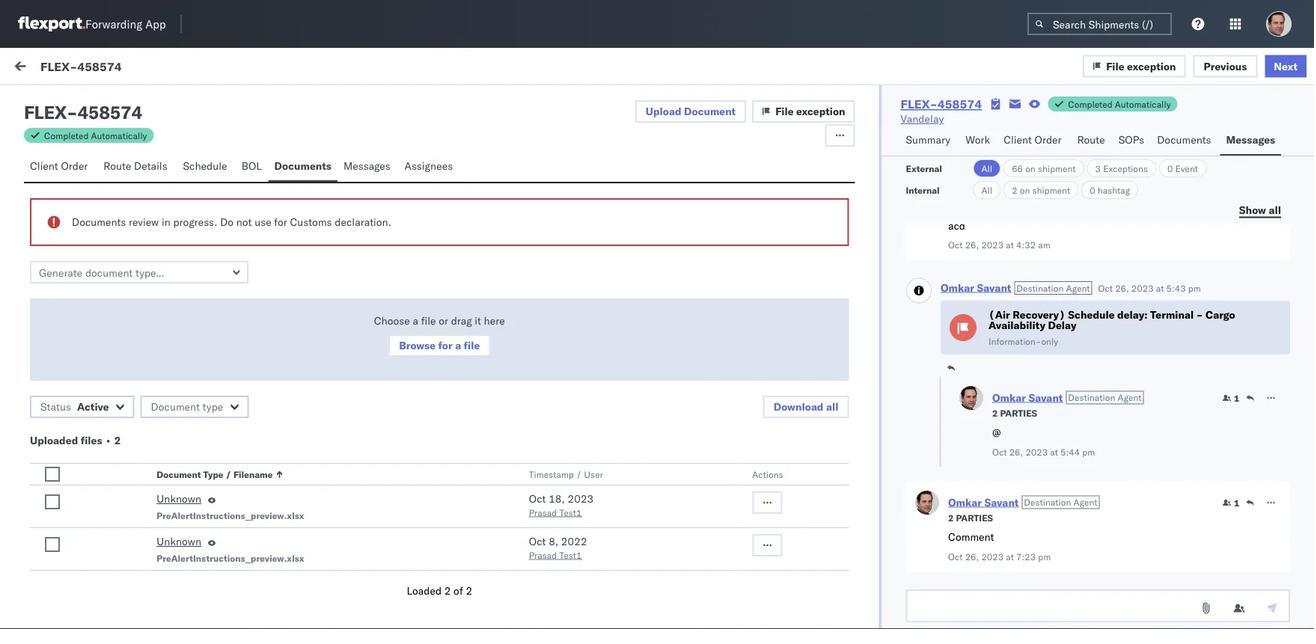 Task type: describe. For each thing, give the bounding box(es) containing it.
0 vertical spatial customs
[[290, 216, 332, 229]]

2 vertical spatial shipment
[[320, 615, 365, 628]]

1 vertical spatial and
[[116, 615, 134, 628]]

comment oct 26, 2023 at 7:23 pm
[[948, 531, 1051, 563]]

we
[[45, 570, 60, 583]]

download all
[[774, 401, 839, 414]]

assignees button
[[399, 153, 462, 182]]

prealertinstructions_preview.xlsx for oct 8, 2022
[[157, 553, 304, 564]]

your
[[166, 570, 187, 583]]

filename
[[234, 469, 273, 480]]

all button for 66
[[974, 160, 1001, 177]]

0 vertical spatial omkar savant destination agent
[[941, 281, 1090, 294]]

related
[[1017, 130, 1048, 141]]

0 horizontal spatial flex-458574
[[40, 59, 122, 74]]

at left 5:43
[[1156, 283, 1164, 294]]

flex- 2271801
[[1016, 384, 1093, 397]]

0 horizontal spatial documents button
[[269, 153, 338, 182]]

458574 down 'import' at left top
[[77, 101, 142, 124]]

document for document type
[[151, 401, 200, 414]]

my work
[[15, 58, 82, 78]]

is
[[68, 502, 76, 516]]

2 resize handle column header from the left
[[705, 125, 723, 630]]

acd
[[948, 219, 966, 232]]

omkar up 'latent messaging test.'
[[73, 162, 104, 175]]

edt for latent messaging test.
[[559, 174, 578, 187]]

only
[[1042, 336, 1059, 347]]

458574 down the comment oct 26, 2023 at 7:23 pm
[[1047, 571, 1086, 584]]

omkar up active
[[73, 364, 104, 377]]

import work button
[[105, 48, 176, 88]]

omkar up @
[[993, 391, 1026, 404]]

route for route
[[1078, 133, 1106, 146]]

it
[[475, 315, 481, 328]]

458574 down forwarding app link
[[77, 59, 122, 74]]

2023 up delay:
[[1132, 283, 1154, 294]]

0 vertical spatial agent
[[1066, 283, 1090, 294]]

1 horizontal spatial messages button
[[1221, 127, 1282, 156]]

improve
[[220, 255, 258, 268]]

0 vertical spatial unknown
[[103, 390, 150, 403]]

internal (0) button
[[94, 88, 168, 118]]

order for the left client order button
[[61, 160, 88, 173]]

client order for rightmost client order button
[[1004, 133, 1062, 146]]

information-
[[989, 336, 1042, 347]]

acd oct 26, 2023 at 4:32 am
[[948, 219, 1051, 251]]

0 horizontal spatial client order button
[[24, 153, 98, 182]]

prealertinstructions_preview.xlsx for oct 18, 2023
[[157, 510, 304, 522]]

omkar savant for latent
[[73, 162, 139, 175]]

understanding and will update you with the status of
[[45, 615, 294, 628]]

1 horizontal spatial type
[[226, 390, 250, 403]]

1 horizontal spatial client order button
[[998, 127, 1072, 156]]

savant up the comment oct 26, 2023 at 7:23 pm
[[985, 496, 1019, 509]]

0 horizontal spatial am
[[51, 255, 65, 268]]

1 horizontal spatial flex-458574
[[901, 97, 983, 112]]

review
[[129, 216, 159, 229]]

drag
[[451, 315, 472, 328]]

we
[[304, 502, 318, 516]]

type
[[203, 401, 223, 414]]

0 horizontal spatial messages button
[[338, 153, 399, 182]]

2 parties for comment
[[948, 513, 993, 524]]

1 vertical spatial completed
[[44, 130, 89, 141]]

uploaded
[[30, 434, 78, 447]]

savant down generate document type... 'text box'
[[107, 297, 139, 310]]

0 vertical spatial file exception
[[1107, 59, 1177, 72]]

1 horizontal spatial documents button
[[1152, 127, 1221, 156]]

parties for @
[[1000, 408, 1038, 419]]

update
[[156, 615, 189, 628]]

oct inside "oct 18, 2023 prasad test1"
[[529, 493, 546, 506]]

2023 for @
[[1026, 447, 1048, 458]]

0 vertical spatial of
[[454, 585, 463, 598]]

k,
[[259, 570, 269, 583]]

0 vertical spatial documents
[[1158, 133, 1212, 146]]

user
[[584, 469, 603, 480]]

import
[[111, 61, 143, 75]]

omkar left ∙
[[73, 447, 104, 460]]

0 vertical spatial exception
[[1128, 59, 1177, 72]]

458574 down 5:44
[[1047, 474, 1086, 487]]

0 vertical spatial work
[[145, 61, 170, 75]]

savant down "review"
[[107, 230, 139, 243]]

external (0) button
[[18, 88, 94, 118]]

do
[[220, 216, 234, 229]]

omkar savant for we
[[73, 544, 139, 557]]

2 vertical spatial documents
[[72, 216, 126, 229]]

or
[[439, 315, 449, 328]]

flex- up vandelay on the right of the page
[[901, 97, 938, 112]]

unknown for oct 8, 2022
[[157, 535, 202, 549]]

0 horizontal spatial file
[[421, 315, 436, 328]]

files
[[81, 434, 102, 447]]

internal for internal (0)
[[100, 95, 137, 108]]

7:00
[[515, 242, 538, 255]]

status active
[[40, 401, 109, 414]]

i
[[45, 255, 48, 268]]

active
[[77, 401, 109, 414]]

filing
[[68, 255, 92, 268]]

pm for a
[[541, 242, 556, 255]]

destination for comment
[[1024, 497, 1071, 508]]

0 horizontal spatial of
[[285, 615, 294, 628]]

0 horizontal spatial this
[[45, 502, 65, 516]]

2 5:45 from the top
[[515, 571, 538, 584]]

6:30
[[515, 309, 538, 322]]

declaration.
[[335, 216, 392, 229]]

2023, for you
[[483, 571, 512, 584]]

all for 66
[[982, 163, 993, 174]]

- inside (air recovery) schedule delay: terminal - cargo availability delay information-only
[[1197, 309, 1203, 322]]

document type / filename
[[157, 469, 273, 480]]

oct 8, 2022 prasad test1
[[529, 535, 588, 561]]

flex- right the my
[[40, 59, 77, 74]]

has
[[303, 570, 320, 583]]

report
[[176, 255, 205, 268]]

sops
[[1119, 133, 1145, 146]]

0 vertical spatial omkar savant button
[[941, 281, 1012, 294]]

flexport. image
[[18, 16, 85, 31]]

0 vertical spatial automatically
[[1116, 98, 1172, 110]]

partnership.
[[45, 517, 103, 531]]

unknown link for oct 18, 2023
[[157, 492, 202, 510]]

0 horizontal spatial completed automatically
[[44, 130, 147, 141]]

schedule inside button
[[183, 160, 227, 173]]

0 horizontal spatial exception
[[797, 105, 846, 118]]

comment
[[948, 531, 994, 544]]

1 horizontal spatial you
[[192, 615, 209, 628]]

3 edt from the top
[[559, 309, 578, 322]]

savant up warehouse
[[107, 447, 139, 460]]

2 oct 26, 2023, 5:45 pm edt from the top
[[444, 571, 578, 584]]

next
[[1275, 59, 1298, 72]]

browse for a file
[[399, 339, 480, 352]]

here
[[484, 315, 505, 328]]

savant up test.
[[107, 162, 139, 175]]

test1 for 2023
[[560, 507, 582, 519]]

3
[[1096, 163, 1102, 174]]

route button
[[1072, 127, 1113, 156]]

omkar down filing
[[73, 297, 104, 310]]

18,
[[549, 493, 565, 506]]

oct inside the comment oct 26, 2023 at 7:23 pm
[[948, 552, 963, 563]]

458574 left the 3
[[1047, 174, 1086, 187]]

with inside and with this contract established, we partnership.
[[158, 502, 178, 516]]

26, inside the comment oct 26, 2023 at 7:23 pm
[[965, 552, 979, 563]]

external for external (0)
[[24, 95, 63, 108]]

0 vertical spatial a
[[94, 255, 100, 268]]

1 / from the left
[[226, 469, 231, 480]]

all for 2
[[982, 185, 993, 196]]

66 on shipment
[[1013, 163, 1077, 174]]

0 horizontal spatial file exception
[[776, 105, 846, 118]]

forwarding
[[85, 17, 142, 31]]

order for rightmost client order button
[[1035, 133, 1062, 146]]

show all button
[[1231, 199, 1291, 222]]

work for related
[[1050, 130, 1070, 141]]

4 edt from the top
[[559, 474, 578, 487]]

0 horizontal spatial delay
[[196, 473, 224, 486]]

savant up (air
[[977, 281, 1012, 294]]

for inside button
[[438, 339, 453, 352]]

resize handle column header for message
[[420, 125, 438, 630]]

2 on shipment
[[1013, 185, 1071, 196]]

savant up notifying
[[107, 544, 139, 557]]

great
[[87, 502, 111, 516]]

bol
[[242, 160, 262, 173]]

flex- 458574 for latent messaging test.
[[1016, 174, 1086, 187]]

exception: for exception: warehouse devan delay
[[48, 473, 101, 486]]

1 button for comment
[[1223, 497, 1240, 509]]

omkar up notifying
[[73, 544, 104, 557]]

choose
[[374, 315, 410, 328]]

on for 66
[[1026, 163, 1036, 174]]

file inside button
[[464, 339, 480, 352]]

0 vertical spatial document
[[684, 105, 736, 118]]

timestamp
[[529, 469, 574, 480]]

oct 18, 2023 prasad test1
[[529, 493, 594, 519]]

parties for comment
[[956, 513, 993, 524]]

omkar up comment on the right bottom
[[948, 496, 982, 509]]

2022
[[562, 535, 588, 549]]

2 parties for @
[[993, 408, 1038, 419]]

shipment for 2 on shipment
[[1033, 185, 1071, 196]]

resize handle column header for category
[[991, 125, 1009, 630]]

as
[[407, 615, 418, 628]]

warehouse
[[103, 473, 159, 486]]

@
[[993, 426, 1001, 439]]

5 omkar savant from the top
[[73, 447, 139, 460]]

0 horizontal spatial you
[[125, 570, 142, 583]]

flex- down 7:23
[[1016, 571, 1047, 584]]

status
[[40, 401, 71, 414]]

download
[[774, 401, 824, 414]]

understanding
[[45, 615, 114, 628]]

upload
[[646, 105, 682, 118]]

0 horizontal spatial message
[[46, 130, 82, 141]]

pm for latent messaging test.
[[541, 174, 556, 187]]

2 / from the left
[[577, 469, 582, 480]]

previous button
[[1194, 55, 1258, 77]]

savant up the exception: unknown customs hold type on the bottom
[[107, 364, 139, 377]]

exceptions
[[1104, 163, 1149, 174]]

uploaded files ∙ 2
[[30, 434, 121, 447]]

details
[[134, 160, 168, 173]]

flex- up information-
[[1016, 309, 1047, 322]]

unknown link for oct 8, 2022
[[157, 535, 202, 553]]

oct 26, 2023 at 5:43 pm
[[1099, 283, 1201, 294]]

devan
[[162, 473, 193, 486]]

1 horizontal spatial documents
[[274, 160, 332, 173]]

4:32
[[1017, 240, 1036, 251]]

66
[[1013, 163, 1024, 174]]

1 horizontal spatial client
[[1004, 133, 1033, 146]]

not
[[236, 216, 252, 229]]

download all button
[[764, 396, 850, 419]]

1 horizontal spatial completed
[[1069, 98, 1113, 110]]

the
[[234, 615, 250, 628]]

flex- 1854269
[[1016, 242, 1093, 255]]

show
[[1240, 203, 1267, 216]]



Task type: locate. For each thing, give the bounding box(es) containing it.
0 horizontal spatial documents
[[72, 216, 126, 229]]

1 flex- 458574 from the top
[[1016, 174, 1086, 187]]

pm right 5:44
[[1083, 447, 1095, 458]]

you left "that"
[[125, 570, 142, 583]]

omkar savant button up (air
[[941, 281, 1012, 294]]

work for my
[[43, 58, 82, 78]]

5:43
[[1167, 283, 1186, 294]]

1 prasad from the top
[[529, 507, 557, 519]]

destination up 'recovery)'
[[1017, 283, 1064, 294]]

documents up "0 event"
[[1158, 133, 1212, 146]]

messages for messages button to the left
[[344, 160, 391, 173]]

will
[[137, 615, 153, 628]]

agent for comment
[[1074, 497, 1098, 508]]

file left or
[[421, 315, 436, 328]]

0 horizontal spatial pm
[[1038, 552, 1051, 563]]

(0) for external (0)
[[66, 95, 86, 108]]

None checkbox
[[45, 467, 60, 482]]

omkar down acd
[[941, 281, 975, 294]]

prasad for 18,
[[529, 507, 557, 519]]

2023, for a
[[483, 242, 512, 255]]

client order for the left client order button
[[30, 160, 88, 173]]

0 vertical spatial oct 26, 2023, 5:45 pm edt
[[444, 474, 578, 487]]

1 vertical spatial 1
[[1235, 498, 1240, 509]]

1 vertical spatial 5:45
[[515, 571, 538, 584]]

you
[[125, 570, 142, 583], [192, 615, 209, 628]]

edt for a
[[559, 242, 578, 255]]

3 exceptions
[[1096, 163, 1149, 174]]

1 vertical spatial completed automatically
[[44, 130, 147, 141]]

on
[[1026, 163, 1036, 174], [1020, 185, 1031, 196]]

browse for a file button
[[389, 335, 491, 357]]

2 parties button for @
[[993, 406, 1038, 419]]

cargo
[[1206, 309, 1236, 322]]

agent down 5:44
[[1074, 497, 1098, 508]]

at
[[1006, 240, 1014, 251], [1156, 283, 1164, 294], [1050, 447, 1058, 458], [1006, 552, 1014, 563]]

1 vertical spatial work
[[966, 133, 991, 146]]

client order button up latent
[[24, 153, 98, 182]]

assignees
[[405, 160, 453, 173]]

on right 66
[[1026, 163, 1036, 174]]

with
[[158, 502, 178, 516], [211, 615, 232, 628]]

terminal
[[1151, 309, 1194, 322]]

delay
[[1048, 319, 1077, 332], [196, 473, 224, 486]]

4 omkar savant from the top
[[73, 364, 139, 377]]

message inside message button
[[182, 61, 226, 75]]

upload document button
[[636, 100, 747, 123]]

all right download
[[827, 401, 839, 414]]

edt
[[559, 174, 578, 187], [559, 242, 578, 255], [559, 309, 578, 322], [559, 474, 578, 487], [559, 571, 578, 584]]

1 omkar savant from the top
[[73, 162, 139, 175]]

parties up @
[[1000, 408, 1038, 419]]

2 flex- 458574 from the top
[[1016, 474, 1086, 487]]

messaging
[[78, 188, 128, 201]]

bol button
[[236, 153, 269, 182]]

omkar savant destination agent for @
[[993, 391, 1142, 404]]

messages button up declaration.
[[338, 153, 399, 182]]

1 test1 from the top
[[560, 507, 582, 519]]

1 button for @
[[1223, 392, 1240, 404]]

2 (0) from the left
[[140, 95, 159, 108]]

1 2023, from the top
[[483, 174, 512, 187]]

omkar savant button for @
[[993, 391, 1063, 404]]

0 horizontal spatial a
[[94, 255, 100, 268]]

file down it
[[464, 339, 480, 352]]

&
[[250, 570, 256, 583]]

in
[[162, 216, 171, 229]]

loaded 2 of 2
[[407, 585, 473, 598]]

omkar up filing
[[73, 230, 104, 243]]

file
[[1107, 59, 1125, 72], [776, 105, 794, 118]]

resize handle column header
[[420, 125, 438, 630], [705, 125, 723, 630], [991, 125, 1009, 630], [1277, 125, 1295, 630]]

flex- 458574
[[1016, 174, 1086, 187], [1016, 474, 1086, 487], [1016, 571, 1086, 584]]

and inside and with this contract established, we partnership.
[[137, 502, 155, 516]]

/ left user
[[577, 469, 582, 480]]

destination down 5:44
[[1024, 497, 1071, 508]]

pm inside the comment oct 26, 2023 at 7:23 pm
[[1038, 552, 1051, 563]]

type up contract
[[203, 469, 224, 480]]

1 vertical spatial all
[[827, 401, 839, 414]]

0
[[1168, 163, 1174, 174], [1090, 185, 1096, 196]]

at for comment
[[1006, 552, 1014, 563]]

external
[[24, 95, 63, 108], [906, 163, 943, 174]]

on for 2
[[1020, 185, 1031, 196]]

with left the
[[211, 615, 232, 628]]

0 vertical spatial file
[[1107, 59, 1125, 72]]

0 vertical spatial 1 button
[[1223, 392, 1240, 404]]

for down or
[[438, 339, 453, 352]]

at left 7:23
[[1006, 552, 1014, 563]]

2 all from the top
[[982, 185, 993, 196]]

458574 up vandelay on the right of the page
[[938, 97, 983, 112]]

2023 for acd
[[982, 240, 1004, 251]]

1 vertical spatial internal
[[906, 185, 940, 196]]

1 resize handle column header from the left
[[420, 125, 438, 630]]

agent right 2271801
[[1118, 392, 1142, 403]]

1 horizontal spatial completed automatically
[[1069, 98, 1172, 110]]

pm right 7:00
[[541, 242, 556, 255]]

completed automatically down the flex - 458574
[[44, 130, 147, 141]]

pm for @
[[1083, 447, 1095, 458]]

internal (0)
[[100, 95, 159, 108]]

unknown link
[[157, 492, 202, 510], [157, 535, 202, 553]]

test1 for 2022
[[560, 550, 582, 561]]

1 vertical spatial unknown link
[[157, 535, 202, 553]]

2 parties up comment on the right bottom
[[948, 513, 993, 524]]

0 horizontal spatial for
[[274, 216, 287, 229]]

document left type
[[151, 401, 200, 414]]

0 horizontal spatial external
[[24, 95, 63, 108]]

prealertinstructions_preview.xlsx
[[157, 510, 304, 522], [157, 553, 304, 564]]

1 vertical spatial exception:
[[48, 473, 101, 486]]

you right the update
[[192, 615, 209, 628]]

resize handle column header for related work item/shipment
[[1277, 125, 1295, 630]]

at inside acd oct 26, 2023 at 4:32 am
[[1006, 240, 1014, 251]]

2 horizontal spatial pm
[[1189, 283, 1201, 294]]

exception: up is
[[48, 473, 101, 486]]

omkar savant destination agent up the comment oct 26, 2023 at 7:23 pm
[[948, 496, 1098, 509]]

omkar savant up warehouse
[[73, 447, 139, 460]]

availability
[[989, 319, 1046, 332]]

1 horizontal spatial messages
[[1227, 133, 1276, 146]]

document up this
[[157, 469, 201, 480]]

oct inside @ oct 26, 2023 at 5:44 pm
[[993, 447, 1007, 458]]

1 vertical spatial 0
[[1090, 185, 1096, 196]]

1 for comment
[[1235, 498, 1240, 509]]

1 horizontal spatial external
[[906, 163, 943, 174]]

0 vertical spatial type
[[226, 390, 250, 403]]

schedule inside (air recovery) schedule delay: terminal - cargo availability delay information-only
[[1068, 309, 1115, 322]]

prasad inside oct 8, 2022 prasad test1
[[529, 550, 557, 561]]

1 vertical spatial omkar savant destination agent
[[993, 391, 1142, 404]]

app
[[145, 17, 166, 31]]

savant up @ oct 26, 2023 at 5:44 pm
[[1029, 391, 1063, 404]]

omkar savant up filing
[[73, 230, 139, 243]]

destination up 5:44
[[1068, 392, 1116, 403]]

work right the summary button
[[966, 133, 991, 146]]

unknown for oct 18, 2023
[[157, 493, 202, 506]]

2023 inside the comment oct 26, 2023 at 7:23 pm
[[982, 552, 1004, 563]]

flex- down information-
[[1016, 384, 1047, 397]]

2023 inside acd oct 26, 2023 at 4:32 am
[[982, 240, 1004, 251]]

pm right '7:22'
[[541, 174, 556, 187]]

omkar savant for i
[[73, 230, 139, 243]]

shipment for 66 on shipment
[[1039, 163, 1077, 174]]

contract
[[201, 502, 241, 516]]

0 vertical spatial pm
[[1189, 283, 1201, 294]]

1 horizontal spatial work
[[966, 133, 991, 146]]

0 vertical spatial completed
[[1069, 98, 1113, 110]]

2 vertical spatial pm
[[1038, 552, 1051, 563]]

2023 for comment
[[982, 552, 1004, 563]]

route up the 3
[[1078, 133, 1106, 146]]

flex-
[[40, 59, 77, 74], [901, 97, 938, 112], [1016, 174, 1047, 187], [1016, 242, 1047, 255], [1016, 309, 1047, 322], [1016, 384, 1047, 397], [1016, 474, 1047, 487], [1016, 571, 1047, 584]]

2 vertical spatial agent
[[1074, 497, 1098, 508]]

oct inside acd oct 26, 2023 at 4:32 am
[[948, 240, 963, 251]]

this
[[45, 502, 65, 516], [392, 570, 412, 583]]

previous
[[1205, 59, 1248, 72]]

at for acd
[[1006, 240, 1014, 251]]

0 vertical spatial 0
[[1168, 163, 1174, 174]]

0 vertical spatial schedule
[[183, 160, 227, 173]]

1 vertical spatial client
[[30, 160, 58, 173]]

route for route details
[[104, 160, 131, 173]]

test.
[[131, 188, 153, 201]]

document for document type / filename
[[157, 469, 201, 480]]

test1 down the 18,
[[560, 507, 582, 519]]

1 horizontal spatial a
[[413, 315, 419, 328]]

1 vertical spatial agent
[[1118, 392, 1142, 403]]

destination
[[1017, 283, 1064, 294], [1068, 392, 1116, 403], [1024, 497, 1071, 508]]

at for @
[[1050, 447, 1058, 458]]

pm right 7:23
[[1038, 552, 1051, 563]]

1 for @
[[1235, 393, 1240, 404]]

this left is
[[45, 502, 65, 516]]

2 vertical spatial omkar savant button
[[948, 496, 1019, 509]]

5 edt from the top
[[559, 571, 578, 584]]

omkar
[[73, 162, 104, 175], [73, 230, 104, 243], [941, 281, 975, 294], [73, 297, 104, 310], [73, 364, 104, 377], [993, 391, 1026, 404], [73, 447, 104, 460], [948, 496, 982, 509], [73, 544, 104, 557]]

0 horizontal spatial customs
[[153, 390, 197, 403]]

of right loaded
[[454, 585, 463, 598]]

0 vertical spatial flex-458574
[[40, 59, 122, 74]]

0 vertical spatial order
[[1035, 133, 1062, 146]]

3 omkar savant from the top
[[73, 297, 139, 310]]

1854269
[[1047, 242, 1093, 255]]

1 vertical spatial file
[[776, 105, 794, 118]]

2 exception: from the top
[[48, 473, 101, 486]]

and down "exception: warehouse devan delay"
[[137, 502, 155, 516]]

5:45 up "oct 18, 2023 prasad test1"
[[515, 474, 538, 487]]

0 vertical spatial all
[[1270, 203, 1282, 216]]

pm up the 18,
[[541, 474, 556, 487]]

omkar savant button for comment
[[948, 496, 1019, 509]]

2271801
[[1047, 384, 1093, 397]]

0 vertical spatial delay
[[1048, 319, 1077, 332]]

0 vertical spatial completed automatically
[[1069, 98, 1172, 110]]

0 vertical spatial 1
[[1235, 393, 1240, 404]]

at inside the comment oct 26, 2023 at 7:23 pm
[[1006, 552, 1014, 563]]

vandelay link
[[901, 112, 944, 127]]

a right filing
[[94, 255, 100, 268]]

1 vertical spatial on
[[1020, 185, 1031, 196]]

2 horizontal spatial a
[[455, 339, 461, 352]]

external for external
[[906, 163, 943, 174]]

3 pm from the top
[[541, 309, 556, 322]]

1 pm from the top
[[541, 174, 556, 187]]

1 1 button from the top
[[1223, 392, 1240, 404]]

all up acd oct 26, 2023 at 4:32 am
[[982, 185, 993, 196]]

test1 inside "oct 18, 2023 prasad test1"
[[560, 507, 582, 519]]

1 horizontal spatial file
[[464, 339, 480, 352]]

1 vertical spatial automatically
[[91, 130, 147, 141]]

route
[[1078, 133, 1106, 146], [104, 160, 131, 173]]

agent
[[1066, 283, 1090, 294], [1118, 392, 1142, 403], [1074, 497, 1098, 508]]

5 2023, from the top
[[483, 571, 512, 584]]

2 vertical spatial destination
[[1024, 497, 1071, 508]]

documents review in progress. do not use for customs declaration.
[[72, 216, 392, 229]]

0 vertical spatial message
[[182, 61, 226, 75]]

file exception
[[1107, 59, 1177, 72], [776, 105, 846, 118]]

unknown link down and with this contract established, we partnership. at the left bottom of the page
[[157, 535, 202, 553]]

all right show
[[1270, 203, 1282, 216]]

test1 down 2022
[[560, 550, 582, 561]]

0 vertical spatial all
[[982, 163, 993, 174]]

2 unknown link from the top
[[157, 535, 202, 553]]

prasad down 8,
[[529, 550, 557, 561]]

oct 26, 2023, 5:45 pm edt up the 18,
[[444, 474, 578, 487]]

flex- 458574 for you
[[1016, 571, 1086, 584]]

1 horizontal spatial this
[[392, 570, 412, 583]]

category
[[731, 130, 767, 141]]

1 vertical spatial file exception
[[776, 105, 846, 118]]

4 2023, from the top
[[483, 474, 512, 487]]

devan
[[272, 570, 300, 583]]

work
[[145, 61, 170, 75], [966, 133, 991, 146]]

0 vertical spatial 5:45
[[515, 474, 538, 487]]

2 vertical spatial omkar savant destination agent
[[948, 496, 1098, 509]]

1 all from the top
[[982, 163, 993, 174]]

flex- 458574 down 5:44
[[1016, 474, 1086, 487]]

2023, for latent messaging test.
[[483, 174, 512, 187]]

delay inside (air recovery) schedule delay: terminal - cargo availability delay information-only
[[1048, 319, 1077, 332]]

Search Shipments (/) text field
[[1028, 13, 1173, 35]]

2 vertical spatial flex- 458574
[[1016, 571, 1086, 584]]

(0)
[[66, 95, 86, 108], [140, 95, 159, 108]]

1 vertical spatial document
[[151, 401, 200, 414]]

commendation
[[103, 255, 173, 268]]

that
[[144, 570, 164, 583]]

1 oct 26, 2023, 5:45 pm edt from the top
[[444, 474, 578, 487]]

event
[[1176, 163, 1199, 174]]

2 parties button for comment
[[948, 511, 993, 524]]

0 horizontal spatial type
[[203, 469, 224, 480]]

2 pm from the top
[[541, 242, 556, 255]]

1 horizontal spatial file exception
[[1107, 59, 1177, 72]]

1 vertical spatial order
[[61, 160, 88, 173]]

1 vertical spatial pm
[[1083, 447, 1095, 458]]

pm for comment
[[1038, 552, 1051, 563]]

0 vertical spatial file
[[421, 315, 436, 328]]

message
[[182, 61, 226, 75], [46, 130, 82, 141]]

all
[[982, 163, 993, 174], [982, 185, 993, 196]]

(air recovery) schedule delay: terminal - cargo availability delay information-only
[[989, 309, 1236, 347]]

0 for 0 event
[[1168, 163, 1174, 174]]

3 2023, from the top
[[483, 309, 512, 322]]

flex- down "related"
[[1016, 174, 1047, 187]]

messages for the rightmost messages button
[[1227, 133, 1276, 146]]

destination for @
[[1068, 392, 1116, 403]]

0 horizontal spatial internal
[[100, 95, 137, 108]]

1 prealertinstructions_preview.xlsx from the top
[[157, 510, 304, 522]]

1 horizontal spatial (0)
[[140, 95, 159, 108]]

flex- 458574 down "related"
[[1016, 174, 1086, 187]]

4 pm from the top
[[541, 474, 556, 487]]

agent for @
[[1118, 392, 1142, 403]]

all button for 2
[[974, 181, 1001, 199]]

order up 66 on shipment
[[1035, 133, 1062, 146]]

5 pm from the top
[[541, 571, 556, 584]]

0 vertical spatial parties
[[1000, 408, 1038, 419]]

shipment down 66 on shipment
[[1033, 185, 1071, 196]]

(0) down my work
[[66, 95, 86, 108]]

0 vertical spatial work
[[43, 58, 82, 78]]

1 1 from the top
[[1235, 393, 1240, 404]]

0 vertical spatial you
[[125, 570, 142, 583]]

edt down oct 8, 2022 prasad test1
[[559, 571, 578, 584]]

exception: unknown customs hold type
[[48, 390, 250, 403]]

6 omkar savant from the top
[[73, 544, 139, 557]]

internal inside button
[[100, 95, 137, 108]]

3 flex- 458574 from the top
[[1016, 571, 1086, 584]]

2023 right the 18,
[[568, 493, 594, 506]]

shipment
[[1039, 163, 1077, 174], [1033, 185, 1071, 196], [320, 615, 365, 628]]

all for download all
[[827, 401, 839, 414]]

2 edt from the top
[[559, 242, 578, 255]]

prealertinstructions_preview.xlsx up we are notifying you that your shipment, k & k, devan has been delayed. this
[[157, 553, 304, 564]]

2 1 button from the top
[[1223, 497, 1240, 509]]

1
[[1235, 393, 1240, 404], [1235, 498, 1240, 509]]

message button
[[176, 48, 251, 88]]

1 all button from the top
[[974, 160, 1001, 177]]

summary
[[906, 133, 951, 146]]

with left this
[[158, 502, 178, 516]]

omkar savant for oct 26, 2023, 6:30 pm edt
[[73, 297, 139, 310]]

1 horizontal spatial and
[[137, 502, 155, 516]]

all for show all
[[1270, 203, 1282, 216]]

1 vertical spatial am
[[51, 255, 65, 268]]

26, inside acd oct 26, 2023 at 4:32 am
[[965, 240, 979, 251]]

2 test1 from the top
[[560, 550, 582, 561]]

0 horizontal spatial parties
[[956, 513, 993, 524]]

completed up item/shipment
[[1069, 98, 1113, 110]]

1 vertical spatial 2 parties button
[[948, 511, 993, 524]]

document type / filename button
[[154, 466, 499, 481]]

1 vertical spatial you
[[192, 615, 209, 628]]

a down drag
[[455, 339, 461, 352]]

test1 inside oct 8, 2022 prasad test1
[[560, 550, 582, 561]]

shipment up the 2 on shipment
[[1039, 163, 1077, 174]]

7:22
[[515, 174, 538, 187]]

oct inside oct 8, 2022 prasad test1
[[529, 535, 546, 549]]

delay up only
[[1048, 319, 1077, 332]]

None checkbox
[[45, 495, 60, 510], [45, 538, 60, 553], [45, 495, 60, 510], [45, 538, 60, 553]]

am right i
[[51, 255, 65, 268]]

0 horizontal spatial order
[[61, 160, 88, 173]]

2 parties button
[[993, 406, 1038, 419], [948, 511, 993, 524]]

exception: for exception: unknown customs hold type
[[48, 390, 101, 403]]

documents down 'latent messaging test.'
[[72, 216, 126, 229]]

completed down the flex - 458574
[[44, 130, 89, 141]]

0 vertical spatial and
[[137, 502, 155, 516]]

4 resize handle column header from the left
[[1277, 125, 1295, 630]]

pm right 6:30
[[541, 309, 556, 322]]

1 horizontal spatial automatically
[[1116, 98, 1172, 110]]

type inside button
[[203, 469, 224, 480]]

external (0)
[[24, 95, 86, 108]]

1 5:45 from the top
[[515, 474, 538, 487]]

/ left the filename
[[226, 469, 231, 480]]

automatically up route details
[[91, 130, 147, 141]]

progress.
[[173, 216, 218, 229]]

flex- down the 2 on shipment
[[1016, 242, 1047, 255]]

work up external (0)
[[43, 58, 82, 78]]

2 2023, from the top
[[483, 242, 512, 255]]

all button
[[974, 160, 1001, 177], [974, 181, 1001, 199]]

work right 'import' at left top
[[145, 61, 170, 75]]

internal for internal
[[906, 185, 940, 196]]

2 1 from the top
[[1235, 498, 1240, 509]]

1 vertical spatial a
[[413, 315, 419, 328]]

2 vertical spatial a
[[455, 339, 461, 352]]

3 resize handle column header from the left
[[991, 125, 1009, 630]]

forwarding app
[[85, 17, 166, 31]]

loaded
[[407, 585, 442, 598]]

edt for you
[[559, 571, 578, 584]]

type
[[226, 390, 250, 403], [203, 469, 224, 480]]

1 horizontal spatial schedule
[[1068, 309, 1115, 322]]

26, inside @ oct 26, 2023 at 5:44 pm
[[1010, 447, 1023, 458]]

external inside button
[[24, 95, 63, 108]]

client order button up 66 on shipment
[[998, 127, 1072, 156]]

i am filing a commendation report to improve
[[45, 255, 258, 268]]

2 prasad from the top
[[529, 550, 557, 561]]

1 horizontal spatial with
[[211, 615, 232, 628]]

recovery)
[[1013, 309, 1066, 322]]

document type
[[151, 401, 223, 414]]

oct 26, 2023, 7:00 pm edt
[[444, 242, 578, 255]]

0 hashtag
[[1090, 185, 1131, 196]]

prasad for 8,
[[529, 550, 557, 561]]

messages up show
[[1227, 133, 1276, 146]]

this
[[181, 502, 198, 516]]

2 omkar savant from the top
[[73, 230, 139, 243]]

None text field
[[906, 590, 1291, 623]]

2023 left 4:32
[[982, 240, 1004, 251]]

flex- down @ oct 26, 2023 at 5:44 pm
[[1016, 474, 1047, 487]]

am inside acd oct 26, 2023 at 4:32 am
[[1038, 240, 1051, 251]]

browse
[[399, 339, 436, 352]]

1 (0) from the left
[[66, 95, 86, 108]]

exception
[[1128, 59, 1177, 72], [797, 105, 846, 118]]

pm for you
[[541, 571, 556, 584]]

7:23
[[1017, 552, 1036, 563]]

at left 5:44
[[1050, 447, 1058, 458]]

work button
[[960, 127, 998, 156]]

at inside @ oct 26, 2023 at 5:44 pm
[[1050, 447, 1058, 458]]

5:45
[[515, 474, 538, 487], [515, 571, 538, 584]]

1 vertical spatial exception
[[797, 105, 846, 118]]

0 vertical spatial destination
[[1017, 283, 1064, 294]]

omkar savant destination agent for comment
[[948, 496, 1098, 509]]

(0) for internal (0)
[[140, 95, 159, 108]]

0 vertical spatial with
[[158, 502, 178, 516]]

pm inside @ oct 26, 2023 at 5:44 pm
[[1083, 447, 1095, 458]]

0 horizontal spatial file
[[776, 105, 794, 118]]

of
[[454, 585, 463, 598], [285, 615, 294, 628]]

messages button
[[1221, 127, 1282, 156], [338, 153, 399, 182]]

omkar savant destination agent up @ oct 26, 2023 at 5:44 pm
[[993, 391, 1142, 404]]

0 vertical spatial all button
[[974, 160, 1001, 177]]

edt right 6:30
[[559, 309, 578, 322]]

omkar savant button up @
[[993, 391, 1063, 404]]

2023 inside @ oct 26, 2023 at 5:44 pm
[[1026, 447, 1048, 458]]

completed automatically up item/shipment
[[1069, 98, 1172, 110]]

1 unknown link from the top
[[157, 492, 202, 510]]

vandelay
[[901, 112, 944, 125]]

documents button up the event
[[1152, 127, 1221, 156]]

2023 inside "oct 18, 2023 prasad test1"
[[568, 493, 594, 506]]

omkar savant down generate document type... 'text box'
[[73, 297, 139, 310]]

1 vertical spatial prealertinstructions_preview.xlsx
[[157, 553, 304, 564]]

a inside 'browse for a file' button
[[455, 339, 461, 352]]

prasad inside "oct 18, 2023 prasad test1"
[[529, 507, 557, 519]]

internal down the summary button
[[906, 185, 940, 196]]

client up latent
[[30, 160, 58, 173]]

import work
[[111, 61, 170, 75]]

0 horizontal spatial with
[[158, 502, 178, 516]]

Generate document type... text field
[[30, 261, 249, 284]]

1 edt from the top
[[559, 174, 578, 187]]

omkar savant up messaging
[[73, 162, 139, 175]]

2 all button from the top
[[974, 181, 1001, 199]]

delay:
[[1118, 309, 1148, 322]]

0 for 0 hashtag
[[1090, 185, 1096, 196]]

2 prealertinstructions_preview.xlsx from the top
[[157, 553, 304, 564]]

at left 4:32
[[1006, 240, 1014, 251]]

1 exception: from the top
[[48, 390, 101, 403]]

oct 26, 2023, 6:30 pm edt
[[444, 309, 578, 322]]



Task type: vqa. For each thing, say whether or not it's contained in the screenshot.
fifth test123456 from the top
no



